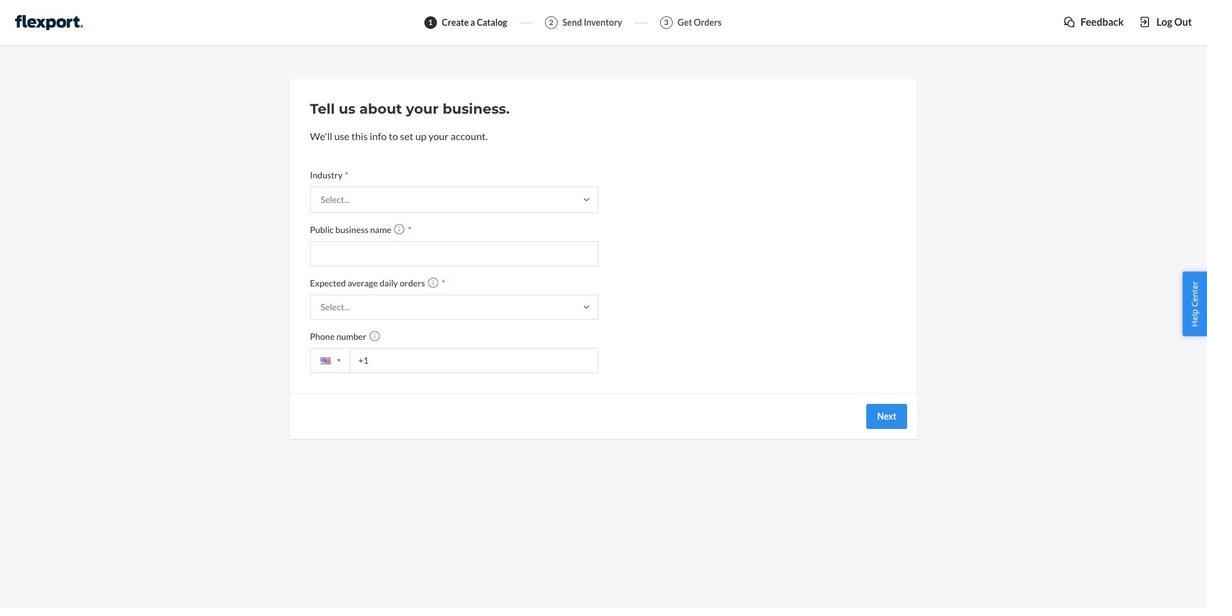 Task type: locate. For each thing, give the bounding box(es) containing it.
None text field
[[310, 241, 599, 267]]

flexport logo image
[[15, 15, 83, 30]]

1 (702) 123-4567 telephone field
[[310, 348, 599, 374]]



Task type: describe. For each thing, give the bounding box(es) containing it.
united states: + 1 image
[[337, 360, 341, 363]]



Task type: vqa. For each thing, say whether or not it's contained in the screenshot.
new to the left
no



